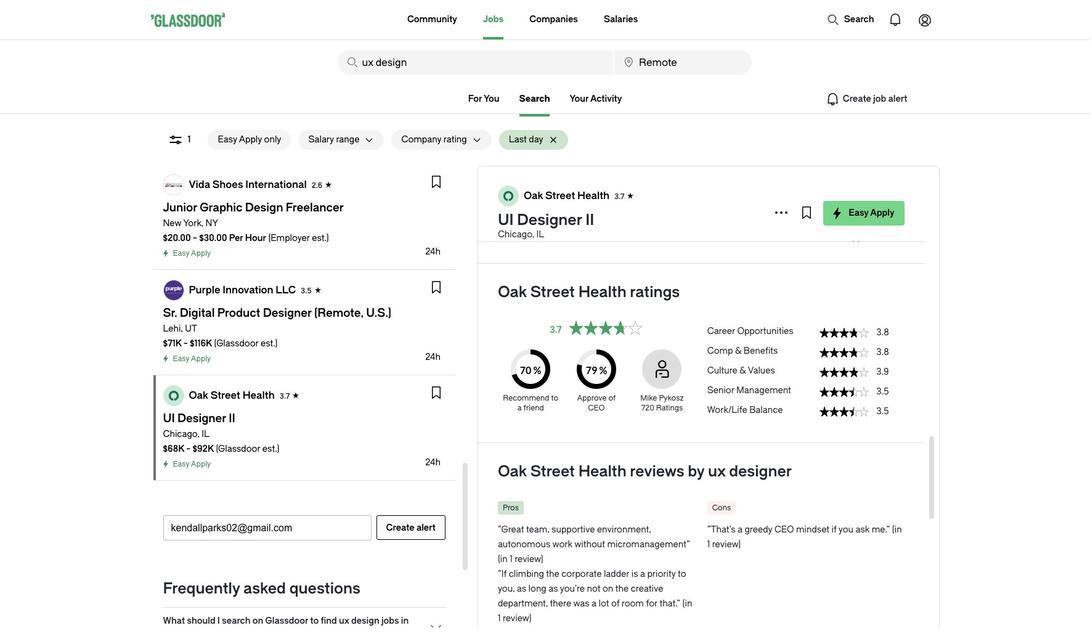 Task type: describe. For each thing, give the bounding box(es) containing it.
community link
[[407, 0, 457, 39]]

team,
[[526, 525, 550, 535]]

0 vertical spatial the
[[546, 569, 560, 579]]

senior
[[708, 385, 735, 396]]

recommend
[[503, 394, 550, 403]]

company ratings element
[[498, 350, 695, 413]]

sector
[[498, 232, 526, 242]]

$30.00
[[199, 233, 227, 244]]

2.6
[[312, 181, 323, 190]]

company rating
[[402, 134, 467, 145]]

vida
[[189, 179, 210, 190]]

opportunities
[[738, 326, 794, 337]]

apply for international
[[191, 249, 211, 258]]

jobs list element
[[153, 0, 456, 481]]

find
[[321, 616, 337, 626]]

review for climbing
[[503, 613, 529, 624]]

hospitals
[[779, 215, 818, 225]]

you
[[484, 94, 500, 104]]

innovation
[[223, 284, 273, 296]]

/
[[820, 232, 823, 242]]

est.) inside new york, ny $20.00 - $30.00 per hour (employer est.)
[[312, 233, 329, 244]]

to inside " if climbing the corporate ladder is a priority to you, as long as you're not on the creative department, there was a lot of room for that.
[[678, 569, 686, 579]]

by
[[688, 463, 705, 480]]

size
[[498, 185, 516, 195]]

search
[[222, 616, 251, 626]]

vida shoes international logo image
[[164, 175, 183, 195]]

0 vertical spatial oak street health logo image
[[499, 186, 518, 206]]

ratings
[[630, 284, 680, 301]]

a inside recommend to a friend
[[518, 404, 522, 412]]

apply for health
[[191, 460, 211, 469]]

none field search location
[[615, 50, 752, 75]]

to inside recommend to a friend
[[551, 394, 559, 403]]

recommend to a friend
[[503, 394, 559, 412]]

senior management 3.5 stars out of 5 element
[[708, 380, 905, 399]]

ux inside what should i search on glassdoor to find ux design jobs in
[[339, 616, 349, 626]]

work/life
[[708, 405, 748, 416]]

mike pykosz 720 ratings
[[641, 394, 684, 412]]

oak street health reviews by ux designer
[[498, 463, 792, 480]]

search inside button
[[844, 14, 874, 25]]

applicable
[[846, 232, 890, 242]]

" ( for micromanagement
[[498, 539, 690, 565]]

room
[[622, 599, 644, 609]]

Search location field
[[615, 50, 752, 75]]

unknown
[[779, 232, 818, 242]]

3.5 inside jobs list "element"
[[301, 287, 312, 295]]

Enter email address email field
[[164, 516, 371, 540]]

senior management
[[708, 385, 791, 396]]

health inside jobs list "element"
[[243, 390, 275, 401]]

services
[[830, 202, 866, 213]]

24h for llc
[[425, 352, 441, 362]]

est.) for oak street health
[[263, 444, 279, 454]]

3.8 for career opportunities
[[877, 327, 889, 338]]

new york, ny $20.00 - $30.00 per hour (employer est.)
[[163, 218, 329, 244]]

comp & benefits
[[708, 346, 778, 356]]

work/life balance 3.5 stars out of 5 element
[[708, 399, 905, 419]]

you
[[839, 525, 854, 535]]

culture
[[708, 366, 738, 376]]

jobs
[[483, 14, 504, 25]]

company rating button
[[392, 130, 467, 150]]

0 horizontal spatial search
[[519, 94, 550, 104]]

ask
[[856, 525, 870, 535]]

health up company - public
[[578, 190, 610, 202]]

$116k
[[190, 338, 212, 349]]

1 horizontal spatial the
[[616, 584, 629, 594]]

chicago, inside the chicago, il $68k - $92k (glassdoor est.)
[[163, 429, 200, 440]]

comp & benefits 3.8 stars out of 5 element
[[708, 340, 905, 360]]

easy for purple innovation llc
[[173, 354, 189, 363]]

) for a
[[739, 539, 741, 550]]

without
[[575, 539, 605, 550]]

unknown / non-applicable
[[779, 232, 890, 242]]

a right that's
[[738, 525, 743, 535]]

culture & values
[[708, 366, 775, 376]]

if
[[502, 569, 507, 579]]

designer
[[517, 211, 582, 229]]

oak street health reviews by ux designer element
[[498, 500, 905, 626]]

autonomous
[[498, 539, 551, 550]]

reviews
[[630, 463, 685, 480]]

easy apply inside button
[[849, 208, 895, 218]]

for you link
[[468, 92, 500, 107]]

culture & values 3.9 stars out of 5 element
[[708, 360, 905, 380]]

i
[[218, 616, 220, 626]]

easy inside easy apply only "button"
[[218, 134, 237, 145]]

non-
[[825, 232, 846, 242]]

community
[[407, 14, 457, 25]]

2 as from the left
[[549, 584, 558, 594]]

health left the reviews
[[579, 463, 627, 480]]

career opportunities
[[708, 326, 794, 337]]

on inside " if climbing the corporate ladder is a priority to you, as long as you're not on the creative department, there was a lot of room for that.
[[603, 584, 614, 594]]

your
[[570, 94, 589, 104]]

what should i search on glassdoor to find ux design jobs in
[[163, 616, 409, 628]]

status for career opportunities
[[820, 328, 869, 338]]

ut
[[185, 324, 197, 334]]

long
[[529, 584, 547, 594]]

easy apply for oak street health
[[173, 460, 211, 469]]

employees
[[622, 185, 668, 195]]

est.) for purple innovation llc
[[261, 338, 278, 349]]

great
[[502, 525, 524, 535]]

status for comp & benefits
[[820, 348, 869, 358]]

$68k
[[163, 444, 184, 454]]

(glassdoor for innovation
[[214, 338, 259, 349]]

your activity link
[[570, 94, 622, 104]]

( for great team, supportive environment, autonomous work without micromanagement
[[498, 554, 500, 565]]

1 horizontal spatial 3.7
[[550, 325, 562, 335]]

comp
[[708, 346, 733, 356]]

oak street health ratings
[[498, 284, 680, 301]]

for
[[646, 599, 658, 609]]

status for work/life balance
[[820, 407, 869, 417]]

in right me.
[[895, 525, 902, 535]]

company - public
[[570, 202, 643, 213]]

jobs
[[382, 616, 399, 626]]

chicago, inside ui designer ii chicago, il
[[498, 229, 535, 240]]

il inside ui designer ii chicago, il
[[537, 229, 545, 240]]

ratings
[[656, 404, 683, 412]]

easy apply for purple innovation llc
[[173, 354, 211, 363]]

$92k
[[193, 444, 214, 454]]

easy inside the easy apply button
[[849, 208, 869, 218]]

chicago, il $68k - $92k (glassdoor est.)
[[163, 429, 279, 454]]

salary
[[309, 134, 334, 145]]

status down oak street health ratings
[[569, 321, 643, 335]]

oak down sector
[[498, 284, 527, 301]]

24h for health
[[425, 457, 441, 468]]

in right that. on the right of the page
[[685, 599, 693, 609]]

0 vertical spatial (
[[893, 525, 895, 535]]

health up 3.7 stars out of 5 image on the bottom
[[579, 284, 627, 301]]

- inside 'lehi, ut $71k - $116k (glassdoor est.)'
[[184, 338, 188, 349]]

for you
[[468, 94, 500, 104]]

apply inside "button"
[[239, 134, 262, 145]]

il inside the chicago, il $68k - $92k (glassdoor est.)
[[202, 429, 210, 440]]

greedy
[[745, 525, 773, 535]]

salaries link
[[604, 0, 638, 39]]

easy apply button
[[824, 201, 905, 226]]

Location text field
[[874, 7, 880, 32]]

hour
[[245, 233, 266, 244]]

1 inside dropdown button
[[188, 134, 191, 145]]

3.5 for work/life balance
[[877, 406, 889, 417]]

last day button
[[499, 130, 543, 150]]

1 vertical spatial review
[[515, 554, 541, 565]]

oak street health logo image inside jobs list "element"
[[164, 386, 183, 406]]

" that's a greedy ceo mindset if you ask me. " (
[[708, 525, 895, 535]]

was
[[574, 599, 590, 609]]

management
[[737, 385, 791, 396]]



Task type: vqa. For each thing, say whether or not it's contained in the screenshot.


Task type: locate. For each thing, give the bounding box(es) containing it.
company inside dropdown button
[[402, 134, 442, 145]]

0 vertical spatial )
[[739, 539, 741, 550]]

ceo inside approve of ceo
[[588, 404, 605, 412]]

1 vertical spatial ux
[[339, 616, 349, 626]]

status up 'work/life balance 3.5 stars out of 5' element
[[820, 387, 869, 397]]

0 vertical spatial est.)
[[312, 233, 329, 244]]

of right lot
[[612, 599, 620, 609]]

status down senior management 3.5 stars out of 5 element
[[820, 407, 869, 417]]

0 horizontal spatial chicago,
[[163, 429, 200, 440]]

2 horizontal spatial 3.7
[[615, 192, 625, 201]]

status for culture & values
[[820, 367, 869, 377]]

climbing
[[509, 569, 544, 579]]

0 horizontal spatial il
[[202, 429, 210, 440]]

easy down $68k
[[173, 460, 189, 469]]

status
[[569, 321, 643, 335], [820, 328, 869, 338], [820, 348, 869, 358], [820, 367, 869, 377], [820, 387, 869, 397], [820, 407, 869, 417]]

companies link
[[530, 0, 578, 39]]

1 horizontal spatial as
[[549, 584, 558, 594]]

the down ladder
[[616, 584, 629, 594]]

- right $71k
[[184, 338, 188, 349]]

mike
[[641, 394, 657, 403]]

in inside what should i search on glassdoor to find ux design jobs in
[[401, 616, 409, 626]]

status inside career opportunities 3.8 stars out of 5 element
[[820, 328, 869, 338]]

creative
[[631, 584, 664, 594]]

1 vertical spatial on
[[253, 616, 263, 626]]

chicago, up $68k
[[163, 429, 200, 440]]

oak inside jobs list "element"
[[189, 390, 208, 401]]

" ( right for
[[677, 599, 685, 609]]

easy
[[218, 134, 237, 145], [849, 208, 869, 218], [173, 249, 189, 258], [173, 354, 189, 363], [173, 460, 189, 469]]

last
[[509, 134, 527, 145]]

Search keyword field
[[338, 50, 613, 75]]

0 vertical spatial 3.7
[[615, 192, 625, 201]]

0 horizontal spatial company
[[402, 134, 442, 145]]

last day
[[509, 134, 543, 145]]

apply down $30.00
[[191, 249, 211, 258]]

that.
[[660, 599, 677, 609]]

" ( for priority
[[677, 599, 685, 609]]

per
[[229, 233, 243, 244]]

ui
[[498, 211, 514, 229]]

asked
[[244, 580, 286, 597]]

status inside comp & benefits 3.8 stars out of 5 element
[[820, 348, 869, 358]]

" inside " if climbing the corporate ladder is a priority to you, as long as you're not on the creative department, there was a lot of room for that.
[[498, 569, 502, 579]]

(glassdoor right "$92k"
[[216, 444, 260, 454]]

1 horizontal spatial (
[[683, 599, 685, 609]]

oak up pros
[[498, 463, 527, 480]]

1 horizontal spatial ceo
[[775, 525, 794, 535]]

1 vertical spatial the
[[616, 584, 629, 594]]

(glassdoor inside the chicago, il $68k - $92k (glassdoor est.)
[[216, 444, 260, 454]]

1 vertical spatial " (
[[677, 599, 685, 609]]

chicago, down ui
[[498, 229, 535, 240]]

that's
[[711, 525, 736, 535]]

1 vertical spatial in 1 review
[[498, 599, 693, 624]]

to right 1001
[[588, 185, 596, 195]]

benefits
[[744, 346, 778, 356]]

status up culture & values 3.9 stars out of 5 element
[[820, 348, 869, 358]]

ii
[[586, 211, 594, 229]]

ceo down approve
[[588, 404, 605, 412]]

to left find
[[310, 616, 319, 626]]

(glassdoor
[[214, 338, 259, 349], [216, 444, 260, 454]]

0 vertical spatial of
[[609, 394, 616, 403]]

1 horizontal spatial on
[[603, 584, 614, 594]]

il up "$92k"
[[202, 429, 210, 440]]

healthcare
[[570, 232, 615, 242]]

1 horizontal spatial company
[[570, 202, 610, 213]]

easy for vida shoes international
[[173, 249, 189, 258]]

24h for international
[[425, 247, 441, 257]]

2 vertical spatial est.)
[[263, 444, 279, 454]]

oak right size
[[524, 190, 543, 202]]

in
[[895, 525, 902, 535], [500, 554, 508, 565], [685, 599, 693, 609], [401, 616, 409, 626]]

1 horizontal spatial )
[[541, 554, 544, 565]]

1 horizontal spatial oak street health logo image
[[499, 186, 518, 206]]

0 horizontal spatial in 1 review
[[498, 599, 693, 624]]

oak up the chicago, il $68k - $92k (glassdoor est.)
[[189, 390, 208, 401]]

0 vertical spatial review
[[712, 539, 739, 550]]

1 vertical spatial est.)
[[261, 338, 278, 349]]

in right jobs
[[401, 616, 409, 626]]

easy down $20.00
[[173, 249, 189, 258]]

1 vertical spatial oak street health logo image
[[164, 386, 183, 406]]

oak street health up designer
[[524, 190, 610, 202]]

1 none field from the left
[[338, 50, 613, 75]]

1 vertical spatial il
[[202, 429, 210, 440]]

of right approve
[[609, 394, 616, 403]]

easy apply for vida shoes international
[[173, 249, 211, 258]]

as
[[517, 584, 527, 594], [549, 584, 558, 594]]

0 vertical spatial il
[[537, 229, 545, 240]]

salaries
[[604, 14, 638, 25]]

frequently asked questions
[[163, 580, 361, 597]]

0 vertical spatial chicago,
[[498, 229, 535, 240]]

0 horizontal spatial ceo
[[588, 404, 605, 412]]

1 vertical spatial company
[[570, 202, 610, 213]]

(glassdoor inside 'lehi, ut $71k - $116k (glassdoor est.)'
[[214, 338, 259, 349]]

& left values
[[740, 366, 746, 376]]

health up hospitals
[[779, 202, 806, 213]]

career opportunities 3.8 stars out of 5 element
[[708, 321, 905, 340]]

easy up shoes
[[218, 134, 237, 145]]

est.) inside 'lehi, ut $71k - $116k (glassdoor est.)'
[[261, 338, 278, 349]]

1 as from the left
[[517, 584, 527, 594]]

2 vertical spatial 24h
[[425, 457, 441, 468]]

as up department,
[[517, 584, 527, 594]]

0 horizontal spatial (
[[498, 554, 500, 565]]

- inside new york, ny $20.00 - $30.00 per hour (employer est.)
[[193, 233, 197, 244]]

0 vertical spatial ceo
[[588, 404, 605, 412]]

work
[[553, 539, 573, 550]]

oak street health up the chicago, il $68k - $92k (glassdoor est.)
[[189, 390, 275, 401]]

status inside culture & values 3.9 stars out of 5 element
[[820, 367, 869, 377]]

me.
[[872, 525, 887, 535]]

as right long
[[549, 584, 558, 594]]

health up the chicago, il $68k - $92k (glassdoor est.)
[[243, 390, 275, 401]]

1 vertical spatial (glassdoor
[[216, 444, 260, 454]]

1 vertical spatial 3.7
[[550, 325, 562, 335]]

1 vertical spatial 3.5
[[877, 387, 889, 397]]

0 horizontal spatial oak street health
[[189, 390, 275, 401]]

in 1 review for ladder
[[498, 599, 693, 624]]

apply inside button
[[871, 208, 895, 218]]

il down designer
[[537, 229, 545, 240]]

is
[[632, 569, 638, 579]]

of inside approve of ceo
[[609, 394, 616, 403]]

" inside " great team, supportive environment, autonomous work without micromanagement
[[498, 525, 502, 535]]

ceo inside oak street health reviews by ux designer element
[[775, 525, 794, 535]]

0 vertical spatial ux
[[708, 463, 726, 480]]

review up climbing
[[515, 554, 541, 565]]

apply up applicable
[[871, 208, 895, 218]]

in up 'if'
[[500, 554, 508, 565]]

corporate
[[562, 569, 602, 579]]

2 3.8 from the top
[[877, 347, 889, 358]]

there
[[550, 599, 572, 609]]

only
[[264, 134, 281, 145]]

on right not
[[603, 584, 614, 594]]

5000
[[599, 185, 620, 195]]

oak street health logo image up ui
[[499, 186, 518, 206]]

approve
[[577, 394, 607, 403]]

1 horizontal spatial chicago,
[[498, 229, 535, 240]]

1 horizontal spatial search
[[844, 14, 874, 25]]

1 vertical spatial chicago,
[[163, 429, 200, 440]]

0 horizontal spatial )
[[529, 613, 532, 624]]

0 horizontal spatial 3.7
[[280, 392, 290, 401]]

ui designer ii chicago, il
[[498, 211, 594, 240]]

cons
[[712, 504, 731, 512]]

( right me.
[[893, 525, 895, 535]]

the up long
[[546, 569, 560, 579]]

work/life balance
[[708, 405, 783, 416]]

& right services at top right
[[868, 202, 875, 213]]

$20.00
[[163, 233, 191, 244]]

on right search
[[253, 616, 263, 626]]

oak street health
[[524, 190, 610, 202], [189, 390, 275, 401]]

department,
[[498, 599, 548, 609]]

you're
[[560, 584, 585, 594]]

of inside " if climbing the corporate ladder is a priority to you, as long as you're not on the creative department, there was a lot of room for that.
[[612, 599, 620, 609]]

new
[[163, 218, 181, 229]]

- right $68k
[[186, 444, 191, 454]]

apply left only
[[239, 134, 262, 145]]

review
[[712, 539, 739, 550], [515, 554, 541, 565], [503, 613, 529, 624]]

3.8
[[877, 327, 889, 338], [877, 347, 889, 358]]

( down autonomous on the bottom of page
[[498, 554, 500, 565]]

- left "public"
[[612, 202, 616, 213]]

0 vertical spatial 3.5
[[301, 287, 312, 295]]

0 vertical spatial 3.8
[[877, 327, 889, 338]]

2 vertical spatial )
[[529, 613, 532, 624]]

2 vertical spatial review
[[503, 613, 529, 624]]

0 vertical spatial company
[[402, 134, 442, 145]]

2 vertical spatial &
[[740, 366, 746, 376]]

apply down $116k
[[191, 354, 211, 363]]

(
[[893, 525, 895, 535], [498, 554, 500, 565], [683, 599, 685, 609]]

0 horizontal spatial on
[[253, 616, 263, 626]]

1 3.8 from the top
[[877, 327, 889, 338]]

health
[[578, 190, 610, 202], [779, 202, 806, 213], [579, 284, 627, 301], [243, 390, 275, 401], [579, 463, 627, 480]]

0 vertical spatial in 1 review
[[708, 525, 902, 550]]

to inside what should i search on glassdoor to find ux design jobs in
[[310, 616, 319, 626]]

ceo right greedy
[[775, 525, 794, 535]]

glassdoor
[[265, 616, 308, 626]]

( right that. on the right of the page
[[683, 599, 685, 609]]

1 24h from the top
[[425, 247, 441, 257]]

salary range
[[309, 134, 360, 145]]

1 vertical spatial 3.8
[[877, 347, 889, 358]]

1 horizontal spatial il
[[537, 229, 545, 240]]

easy apply up applicable
[[849, 208, 895, 218]]

1 horizontal spatial in 1 review
[[708, 525, 902, 550]]

supportive
[[552, 525, 595, 535]]

3.7 stars out of 5 image
[[569, 321, 643, 340]]

& for values
[[740, 366, 746, 376]]

0 vertical spatial search
[[844, 14, 874, 25]]

pros
[[503, 504, 519, 512]]

what should i search on glassdoor to find ux design jobs in button
[[163, 615, 446, 628]]

environment,
[[597, 525, 651, 535]]

a down recommend
[[518, 404, 522, 412]]

2 horizontal spatial )
[[739, 539, 741, 550]]

not
[[587, 584, 601, 594]]

purple
[[189, 284, 220, 296]]

& for benefits
[[735, 346, 742, 356]]

0 horizontal spatial the
[[546, 569, 560, 579]]

0 vertical spatial &
[[868, 202, 875, 213]]

2 none field from the left
[[615, 50, 752, 75]]

street inside jobs list "element"
[[211, 390, 240, 401]]

easy for oak street health
[[173, 460, 189, 469]]

ladder
[[604, 569, 630, 579]]

(glassdoor right $116k
[[214, 338, 259, 349]]

status for senior management
[[820, 387, 869, 397]]

" great team, supportive environment, autonomous work without micromanagement
[[498, 525, 687, 550]]

purple innovation llc logo image
[[164, 281, 183, 300]]

0 horizontal spatial ux
[[339, 616, 349, 626]]

status inside senior management 3.5 stars out of 5 element
[[820, 387, 869, 397]]

1 vertical spatial ceo
[[775, 525, 794, 535]]

1 vertical spatial (
[[498, 554, 500, 565]]

3.8 for comp & benefits
[[877, 347, 889, 358]]

ux right find
[[339, 616, 349, 626]]

3.5 for senior management
[[877, 387, 889, 397]]

on inside what should i search on glassdoor to find ux design jobs in
[[253, 616, 263, 626]]

1 horizontal spatial oak street health
[[524, 190, 610, 202]]

questions
[[290, 580, 361, 597]]

1001 to 5000 employees
[[570, 185, 668, 195]]

apply for llc
[[191, 354, 211, 363]]

& right comp
[[735, 346, 742, 356]]

if
[[832, 525, 837, 535]]

1 horizontal spatial ux
[[708, 463, 726, 480]]

1 vertical spatial &
[[735, 346, 742, 356]]

0 horizontal spatial oak street health logo image
[[164, 386, 183, 406]]

0 vertical spatial on
[[603, 584, 614, 594]]

3 24h from the top
[[425, 457, 441, 468]]

0 vertical spatial " (
[[498, 539, 690, 565]]

2 24h from the top
[[425, 352, 441, 362]]

2 horizontal spatial (
[[893, 525, 895, 535]]

2 vertical spatial 3.5
[[877, 406, 889, 417]]

company rating trends element
[[708, 321, 905, 423]]

) for climbing
[[529, 613, 532, 624]]

review down department,
[[503, 613, 529, 624]]

24h
[[425, 247, 441, 257], [425, 352, 441, 362], [425, 457, 441, 468]]

ux right by
[[708, 463, 726, 480]]

oak street health logo image down $71k
[[164, 386, 183, 406]]

to right recommend
[[551, 394, 559, 403]]

easy apply down "$92k"
[[173, 460, 211, 469]]

micromanagement
[[608, 539, 687, 550]]

2 vertical spatial (
[[683, 599, 685, 609]]

range
[[336, 134, 360, 145]]

1 vertical spatial oak street health
[[189, 390, 275, 401]]

company left the rating at the top
[[402, 134, 442, 145]]

easy apply down $116k
[[173, 354, 211, 363]]

company for company - public
[[570, 202, 610, 213]]

status inside 'work/life balance 3.5 stars out of 5' element
[[820, 407, 869, 417]]

0 horizontal spatial none field
[[338, 50, 613, 75]]

None field
[[338, 50, 613, 75], [615, 50, 752, 75]]

a left lot
[[592, 599, 597, 609]]

review down that's
[[712, 539, 739, 550]]

720
[[641, 404, 655, 412]]

a
[[518, 404, 522, 412], [738, 525, 743, 535], [640, 569, 645, 579], [592, 599, 597, 609]]

in 1 review
[[708, 525, 902, 550], [498, 599, 693, 624]]

1 vertical spatial )
[[541, 554, 544, 565]]

easy up applicable
[[849, 208, 869, 218]]

" (
[[498, 539, 690, 565], [677, 599, 685, 609]]

0 vertical spatial 24h
[[425, 247, 441, 257]]

- inside the chicago, il $68k - $92k (glassdoor est.)
[[186, 444, 191, 454]]

0 horizontal spatial as
[[517, 584, 527, 594]]

review for a
[[712, 539, 739, 550]]

designer
[[729, 463, 792, 480]]

company for company rating
[[402, 134, 442, 145]]

none field search keyword
[[338, 50, 613, 75]]

1 vertical spatial of
[[612, 599, 620, 609]]

(glassdoor for street
[[216, 444, 260, 454]]

easy down $71k
[[173, 354, 189, 363]]

- down york,
[[193, 233, 197, 244]]

1 horizontal spatial none field
[[615, 50, 752, 75]]

oak street health logo image
[[499, 186, 518, 206], [164, 386, 183, 406]]

& inside health care services & hospitals
[[868, 202, 875, 213]]

0 vertical spatial oak street health
[[524, 190, 610, 202]]

in 1 review for mindset
[[708, 525, 902, 550]]

ux
[[708, 463, 726, 480], [339, 616, 349, 626]]

" if climbing the corporate ladder is a priority to you, as long as you're not on the creative department, there was a lot of room for that.
[[498, 569, 686, 609]]

jobs link
[[483, 0, 504, 39]]

ny
[[206, 218, 218, 229]]

a right is
[[640, 569, 645, 579]]

health inside health care services & hospitals
[[779, 202, 806, 213]]

company down 1001
[[570, 202, 610, 213]]

est.) inside the chicago, il $68k - $92k (glassdoor est.)
[[263, 444, 279, 454]]

shoes
[[213, 179, 243, 190]]

oak street health inside jobs list "element"
[[189, 390, 275, 401]]

3.7 inside jobs list "element"
[[280, 392, 290, 401]]

to
[[588, 185, 596, 195], [551, 394, 559, 403], [678, 569, 686, 579], [310, 616, 319, 626]]

" ( up corporate
[[498, 539, 690, 565]]

easy apply down $20.00
[[173, 249, 211, 258]]

1 vertical spatial 24h
[[425, 352, 441, 362]]

2 vertical spatial 3.7
[[280, 392, 290, 401]]

career
[[708, 326, 735, 337]]

1 vertical spatial search
[[519, 94, 550, 104]]

health care services & hospitals
[[779, 202, 875, 225]]

status up comp & benefits 3.8 stars out of 5 element
[[820, 328, 869, 338]]

apply down "$92k"
[[191, 460, 211, 469]]

to right priority
[[678, 569, 686, 579]]

0 vertical spatial (glassdoor
[[214, 338, 259, 349]]

status left '3.9'
[[820, 367, 869, 377]]

( for if climbing the corporate ladder is a priority to you, as long as you're not on the creative department, there was a lot of room for that.
[[683, 599, 685, 609]]



